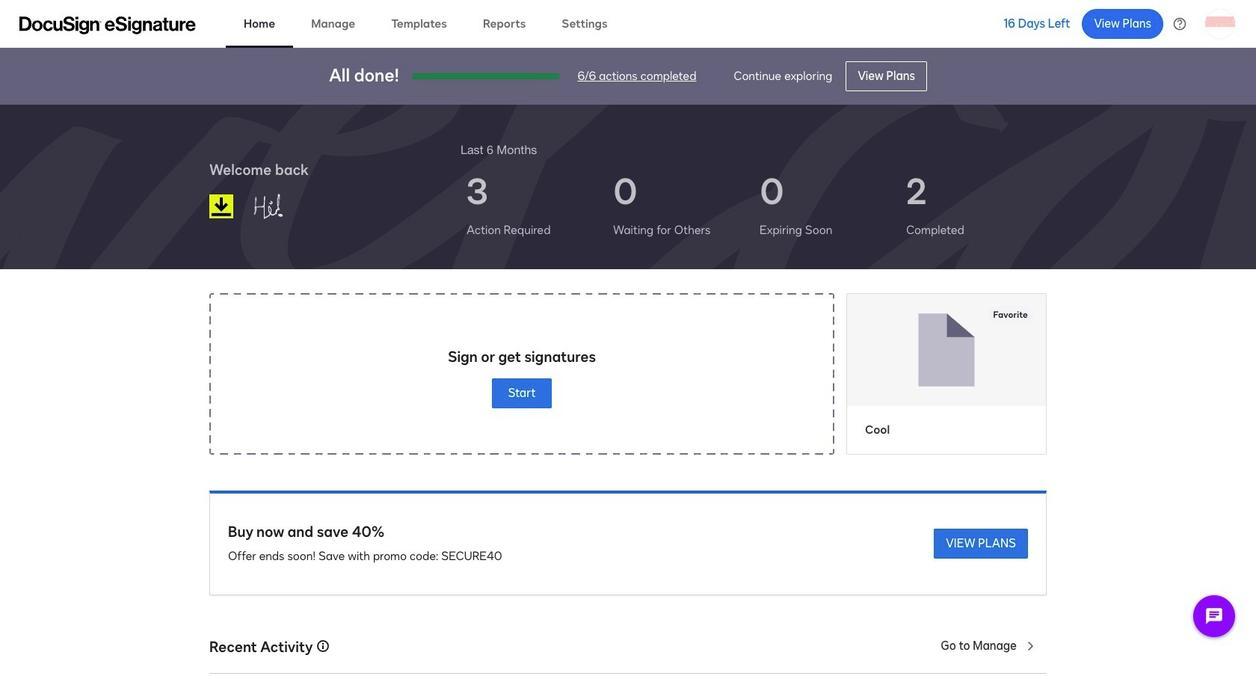 Task type: describe. For each thing, give the bounding box(es) containing it.
docusignlogo image
[[209, 194, 233, 218]]



Task type: locate. For each thing, give the bounding box(es) containing it.
docusign esignature image
[[19, 16, 196, 34]]

your uploaded profile image image
[[1206, 9, 1236, 39]]

list
[[461, 159, 1047, 251]]

heading
[[461, 141, 537, 159]]

use cool image
[[847, 294, 1046, 406]]

generic name image
[[246, 187, 324, 226]]



